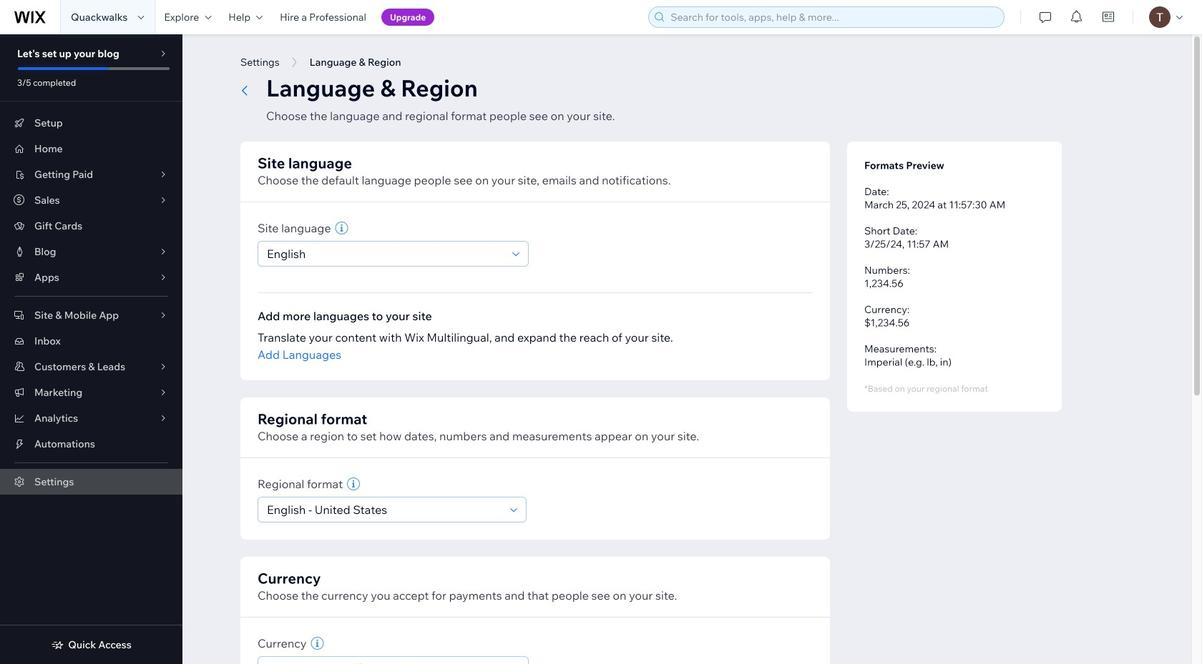 Task type: locate. For each thing, give the bounding box(es) containing it.
sidebar element
[[0, 34, 183, 665]]

Choose Your Language & Country Settings field
[[263, 498, 506, 523]]

Choose your currency field
[[263, 658, 508, 665]]



Task type: vqa. For each thing, say whether or not it's contained in the screenshot.
Search for tools, apps, help & more... field
yes



Task type: describe. For each thing, give the bounding box(es) containing it.
Choose Your Language field
[[263, 242, 508, 266]]

Search for tools, apps, help & more... field
[[667, 7, 1000, 27]]



